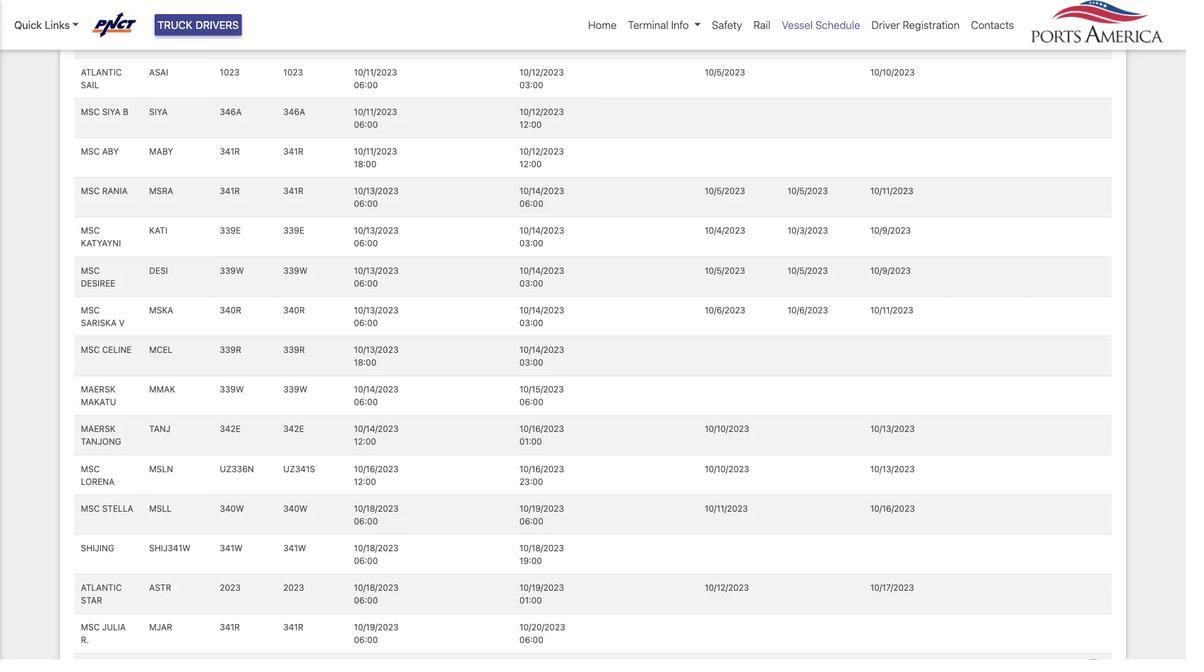Task type: locate. For each thing, give the bounding box(es) containing it.
341w
[[220, 543, 243, 553], [283, 543, 306, 553]]

10/19/2023 06:00
[[520, 504, 564, 526], [354, 623, 399, 645]]

7 msc from the top
[[81, 305, 100, 315]]

sariska
[[81, 318, 117, 328]]

1 horizontal spatial 339e
[[283, 226, 305, 236]]

mmak
[[149, 385, 175, 394]]

0 vertical spatial maersk
[[81, 385, 116, 394]]

msc left aby
[[81, 146, 100, 156]]

msc inside msc sariska v
[[81, 305, 100, 315]]

10/18/2023 06:00
[[354, 504, 399, 526], [354, 543, 399, 566], [354, 583, 399, 606]]

0 vertical spatial 10/19/2023
[[520, 504, 564, 514]]

2 346a from the left
[[283, 107, 305, 117]]

3 10/13/2023 06:00 from the top
[[354, 266, 399, 288]]

msc down sail
[[81, 107, 100, 117]]

3 03:00 from the top
[[520, 278, 544, 288]]

06:00 inside the 10/15/2023 06:00
[[520, 397, 544, 407]]

0 vertical spatial 10/9/2023
[[871, 226, 912, 236]]

1 vertical spatial 18:00
[[354, 358, 377, 367]]

terminal info link
[[623, 11, 707, 38]]

18:00
[[354, 159, 377, 169], [354, 358, 377, 367]]

1 horizontal spatial 2023
[[283, 583, 304, 593]]

msc for msc lorena
[[81, 464, 100, 474]]

10/16/2023
[[520, 424, 564, 434], [354, 464, 399, 474], [520, 464, 564, 474], [871, 504, 915, 514]]

9 msc from the top
[[81, 464, 100, 474]]

3 10/14/2023 03:00 from the top
[[520, 305, 565, 328]]

0 horizontal spatial siya
[[102, 107, 121, 117]]

1 10/9/2023 from the top
[[871, 226, 912, 236]]

0 horizontal spatial 10/14/2023 06:00
[[354, 385, 399, 407]]

01:00 for 10/16/2023 01:00
[[520, 437, 542, 447]]

2 msc from the top
[[81, 107, 100, 117]]

msc left celine
[[81, 345, 100, 355]]

10/5/2023 for 10/9/2023
[[705, 266, 746, 275]]

lorena
[[81, 477, 115, 487]]

10/11/2023 06:00 for 1023
[[354, 67, 397, 90]]

makatu
[[81, 397, 116, 407]]

0 horizontal spatial 346a
[[220, 107, 242, 117]]

10/9/2023
[[871, 226, 912, 236], [871, 266, 912, 275]]

10/13/2023 for 339r
[[354, 345, 399, 355]]

0 vertical spatial 18:00
[[354, 159, 377, 169]]

2 10/11/2023 06:00 from the top
[[354, 107, 397, 129]]

0 horizontal spatial 340r
[[220, 305, 242, 315]]

01:00 up 10/16/2023 23:00
[[520, 437, 542, 447]]

msc
[[81, 27, 100, 37], [81, 107, 100, 117], [81, 146, 100, 156], [81, 186, 100, 196], [81, 226, 100, 236], [81, 266, 100, 275], [81, 305, 100, 315], [81, 345, 100, 355], [81, 464, 100, 474], [81, 504, 100, 514], [81, 623, 100, 633]]

10 msc from the top
[[81, 504, 100, 514]]

10/13/2023 06:00 for 340r
[[354, 305, 399, 328]]

10/18/2023 for 10/19/2023 06:00
[[354, 504, 399, 514]]

kati
[[149, 226, 168, 236]]

msc inside msc katyayni
[[81, 226, 100, 236]]

341r
[[220, 146, 240, 156], [283, 146, 304, 156], [220, 186, 240, 196], [283, 186, 304, 196], [220, 623, 240, 633], [283, 623, 304, 633]]

3 msc from the top
[[81, 146, 100, 156]]

12:00 inside 10/16/2023 12:00
[[354, 477, 376, 487]]

2 10/14/2023 03:00 from the top
[[520, 266, 565, 288]]

1 10/18/2023 06:00 from the top
[[354, 504, 399, 526]]

4 10/13/2023 06:00 from the top
[[354, 305, 399, 328]]

1 horizontal spatial 340w
[[283, 504, 308, 514]]

10/5/2023 down the 10/4/2023
[[705, 266, 746, 275]]

10/16/2023 for 01:00
[[520, 424, 564, 434]]

2 vertical spatial 10/18/2023 06:00
[[354, 583, 399, 606]]

barcelona
[[81, 40, 132, 50]]

10/19/2023
[[520, 504, 564, 514], [520, 583, 564, 593], [354, 623, 399, 633]]

1 horizontal spatial 341w
[[283, 543, 306, 553]]

1 horizontal spatial 1023
[[283, 67, 303, 77]]

0 vertical spatial 01:00
[[520, 437, 542, 447]]

2 10/13/2023 06:00 from the top
[[354, 226, 399, 248]]

uz341s
[[283, 464, 315, 474]]

sail
[[81, 80, 99, 90]]

01:00 inside 10/16/2023 01:00
[[520, 437, 542, 447]]

msc for msc desiree
[[81, 266, 100, 275]]

msc barcelona
[[81, 27, 132, 50]]

maersk
[[81, 385, 116, 394], [81, 424, 116, 434]]

10/14/2023 03:00
[[520, 226, 565, 248], [520, 266, 565, 288], [520, 305, 565, 328], [520, 345, 565, 367]]

10/18/2023 for 10/18/2023 19:00
[[354, 543, 399, 553]]

1 msc from the top
[[81, 27, 100, 37]]

contacts
[[972, 19, 1015, 31]]

10/13/2023
[[354, 186, 399, 196], [354, 226, 399, 236], [354, 266, 399, 275], [354, 305, 399, 315], [354, 345, 399, 355], [871, 424, 915, 434], [871, 464, 915, 474]]

342e up uz341s
[[283, 424, 304, 434]]

msc up lorena
[[81, 464, 100, 474]]

0 horizontal spatial 341w
[[220, 543, 243, 553]]

2 342e from the left
[[283, 424, 304, 434]]

0 horizontal spatial 339e
[[220, 226, 241, 236]]

10/13/2023 for 340r
[[354, 305, 399, 315]]

siya right b
[[149, 107, 168, 117]]

10/18/2023 06:00 for 2023
[[354, 583, 399, 606]]

msc siya b
[[81, 107, 128, 117]]

msc up the katyayni
[[81, 226, 100, 236]]

12:00
[[520, 119, 542, 129], [520, 159, 542, 169], [354, 437, 376, 447], [354, 477, 376, 487]]

2 18:00 from the top
[[354, 358, 377, 367]]

1 10/11/2023 06:00 from the top
[[354, 67, 397, 90]]

1 horizontal spatial 10/14/2023 06:00
[[520, 186, 565, 209]]

star
[[81, 596, 102, 606]]

2 03:00 from the top
[[520, 239, 544, 248]]

11 msc from the top
[[81, 623, 100, 633]]

msc for msc celine
[[81, 345, 100, 355]]

1 vertical spatial 10/10/2023
[[705, 424, 750, 434]]

10/14/2023 for 339r
[[520, 345, 565, 355]]

339e
[[220, 226, 241, 236], [283, 226, 305, 236]]

10/13/2023 for 339e
[[354, 226, 399, 236]]

shij341w
[[149, 543, 191, 553]]

5 03:00 from the top
[[520, 358, 544, 367]]

msc for msc aby
[[81, 146, 100, 156]]

1 10/14/2023 03:00 from the top
[[520, 226, 565, 248]]

msc inside msc julia r.
[[81, 623, 100, 633]]

atlantic up star
[[81, 583, 122, 593]]

siya left b
[[102, 107, 121, 117]]

10/12/2023 12:00
[[520, 107, 564, 129], [520, 146, 564, 169]]

18:00 for 10/13/2023 18:00
[[354, 358, 377, 367]]

uz336n
[[220, 464, 254, 474]]

1 horizontal spatial 342e
[[283, 424, 304, 434]]

msll
[[149, 504, 172, 514]]

3 10/18/2023 06:00 from the top
[[354, 583, 399, 606]]

10/18/2023
[[354, 504, 399, 514], [354, 543, 399, 553], [520, 543, 564, 553], [354, 583, 399, 593]]

2 10/12/2023 12:00 from the top
[[520, 146, 564, 169]]

2 10/18/2023 06:00 from the top
[[354, 543, 399, 566]]

6 msc from the top
[[81, 266, 100, 275]]

maersk inside maersk makatu
[[81, 385, 116, 394]]

03:00
[[520, 80, 544, 90], [520, 239, 544, 248], [520, 278, 544, 288], [520, 318, 544, 328], [520, 358, 544, 367]]

340w down uz341s
[[283, 504, 308, 514]]

1 01:00 from the top
[[520, 437, 542, 447]]

346a
[[220, 107, 242, 117], [283, 107, 305, 117]]

msln
[[149, 464, 173, 474]]

10/10/2023
[[871, 67, 915, 77], [705, 424, 750, 434], [705, 464, 750, 474]]

10/14/2023
[[520, 186, 565, 196], [520, 226, 565, 236], [520, 266, 565, 275], [520, 305, 565, 315], [520, 345, 565, 355], [354, 385, 399, 394], [354, 424, 399, 434]]

5 msc from the top
[[81, 226, 100, 236]]

01:00 up 10/20/2023 at the left bottom of page
[[520, 596, 542, 606]]

atlantic
[[81, 67, 122, 77], [81, 583, 122, 593]]

10/5/2023 down 9/29/2023
[[705, 67, 746, 77]]

2 1023 from the left
[[283, 67, 303, 77]]

2 horizontal spatial 10/6/2023
[[871, 27, 912, 37]]

1 atlantic from the top
[[81, 67, 122, 77]]

msc inside msc desiree
[[81, 266, 100, 275]]

msc up barcelona
[[81, 27, 100, 37]]

10/12/2023 03:00
[[520, 67, 564, 90]]

0 horizontal spatial 10/19/2023 06:00
[[354, 623, 399, 645]]

maersk inside maersk tanjong
[[81, 424, 116, 434]]

1 vertical spatial 10/12/2023 12:00
[[520, 146, 564, 169]]

0 horizontal spatial 340w
[[220, 504, 244, 514]]

0 horizontal spatial 2023
[[220, 583, 241, 593]]

10/10/2023 for 10/16/2023 23:00
[[705, 464, 750, 474]]

340a
[[220, 27, 242, 37]]

asai
[[149, 67, 168, 77]]

1 10/12/2023 12:00 from the top
[[520, 107, 564, 129]]

10/10/2023 for 10/16/2023 01:00
[[705, 424, 750, 434]]

4 msc from the top
[[81, 186, 100, 196]]

maersk up makatu
[[81, 385, 116, 394]]

2 01:00 from the top
[[520, 596, 542, 606]]

10/16/2023 01:00
[[520, 424, 564, 447]]

4 03:00 from the top
[[520, 318, 544, 328]]

339w
[[220, 266, 244, 275], [283, 266, 308, 275], [220, 385, 244, 394], [283, 385, 308, 394]]

10/12/2023 for 341r
[[520, 146, 564, 156]]

maersk makatu
[[81, 385, 116, 407]]

18:00 inside 10/11/2023 18:00
[[354, 159, 377, 169]]

msc inside msc lorena
[[81, 464, 100, 474]]

atlantic up sail
[[81, 67, 122, 77]]

10/18/2023 for 10/19/2023 01:00
[[354, 583, 399, 593]]

msc left stella
[[81, 504, 100, 514]]

2 maersk from the top
[[81, 424, 116, 434]]

342e
[[220, 424, 241, 434], [283, 424, 304, 434]]

10/16/2023 for 23:00
[[520, 464, 564, 474]]

10/13/2023 18:00
[[354, 345, 399, 367]]

barc
[[149, 27, 172, 37]]

desi
[[149, 266, 168, 275]]

8 msc from the top
[[81, 345, 100, 355]]

10/11/2023
[[354, 67, 397, 77], [354, 107, 397, 117], [354, 146, 397, 156], [871, 186, 914, 196], [871, 305, 914, 315], [705, 504, 748, 514]]

1 vertical spatial 10/9/2023
[[871, 266, 912, 275]]

msc lorena
[[81, 464, 115, 487]]

rania
[[102, 186, 128, 196]]

info
[[671, 19, 689, 31]]

1 horizontal spatial 346a
[[283, 107, 305, 117]]

1 horizontal spatial 339r
[[283, 345, 305, 355]]

v
[[119, 318, 125, 328]]

2 2023 from the left
[[283, 583, 304, 593]]

01:00
[[520, 437, 542, 447], [520, 596, 542, 606]]

1 03:00 from the top
[[520, 80, 544, 90]]

maersk for maersk makatu
[[81, 385, 116, 394]]

1 vertical spatial 10/11/2023 06:00
[[354, 107, 397, 129]]

0 horizontal spatial 1023
[[220, 67, 240, 77]]

1 10/13/2023 06:00 from the top
[[354, 186, 399, 209]]

2 339e from the left
[[283, 226, 305, 236]]

18:00 inside 10/13/2023 18:00
[[354, 358, 377, 367]]

drivers
[[196, 19, 239, 31]]

0 vertical spatial 10/12/2023 12:00
[[520, 107, 564, 129]]

msc for msc siya b
[[81, 107, 100, 117]]

1 vertical spatial 01:00
[[520, 596, 542, 606]]

1 18:00 from the top
[[354, 159, 377, 169]]

10/14/2023 for 340r
[[520, 305, 565, 315]]

10/5/2023 up the 10/4/2023
[[705, 186, 746, 196]]

10/14/2023 for 339e
[[520, 226, 565, 236]]

1 vertical spatial 10/19/2023 06:00
[[354, 623, 399, 645]]

10/9/2023 for 10/3/2023
[[871, 226, 912, 236]]

msc inside msc barcelona
[[81, 27, 100, 37]]

1 vertical spatial 10/18/2023 06:00
[[354, 543, 399, 566]]

342e up uz336n
[[220, 424, 241, 434]]

10/20/2023
[[520, 623, 566, 633]]

2 10/9/2023 from the top
[[871, 266, 912, 275]]

339r
[[220, 345, 241, 355], [283, 345, 305, 355]]

0 vertical spatial 10/11/2023 06:00
[[354, 67, 397, 90]]

maersk up 'tanjong'
[[81, 424, 116, 434]]

0 horizontal spatial 342e
[[220, 424, 241, 434]]

2 atlantic from the top
[[81, 583, 122, 593]]

1 maersk from the top
[[81, 385, 116, 394]]

msc up r.
[[81, 623, 100, 633]]

1 2023 from the left
[[220, 583, 241, 593]]

0 vertical spatial atlantic
[[81, 67, 122, 77]]

maersk tanjong
[[81, 424, 121, 447]]

10/12/2023 12:00 for 10/11/2023 06:00
[[520, 107, 564, 129]]

1 346a from the left
[[220, 107, 242, 117]]

msc stella
[[81, 504, 133, 514]]

0 horizontal spatial 339r
[[220, 345, 241, 355]]

340w down uz336n
[[220, 504, 244, 514]]

1 horizontal spatial siya
[[149, 107, 168, 117]]

1 horizontal spatial 340r
[[283, 305, 305, 315]]

0 vertical spatial 10/18/2023 06:00
[[354, 504, 399, 526]]

1 vertical spatial atlantic
[[81, 583, 122, 593]]

msc up "desiree"
[[81, 266, 100, 275]]

msc up sariska
[[81, 305, 100, 315]]

10/12/2023 for 1023
[[520, 67, 564, 77]]

2 siya from the left
[[149, 107, 168, 117]]

1 vertical spatial 10/19/2023
[[520, 583, 564, 593]]

03:00 for 10/6/2023
[[520, 318, 544, 328]]

10/14/2023 03:00 for 10/6/2023
[[520, 305, 565, 328]]

atlantic for sail
[[81, 67, 122, 77]]

truck drivers
[[158, 19, 239, 31]]

10/12/2023
[[520, 67, 564, 77], [520, 107, 564, 117], [520, 146, 564, 156], [705, 583, 749, 593]]

0 vertical spatial 10/19/2023 06:00
[[520, 504, 564, 526]]

2 vertical spatial 10/10/2023
[[705, 464, 750, 474]]

10/14/2023 03:00 for 10/4/2023
[[520, 226, 565, 248]]

msc left rania
[[81, 186, 100, 196]]

10/14/2023 for 341r
[[520, 186, 565, 196]]

1 vertical spatial maersk
[[81, 424, 116, 434]]

10/5/2023 up "10/3/2023" on the right top of page
[[788, 186, 829, 196]]

quick links
[[14, 19, 70, 31]]

01:00 inside the 10/19/2023 01:00
[[520, 596, 542, 606]]



Task type: describe. For each thing, give the bounding box(es) containing it.
0 vertical spatial 10/14/2023 06:00
[[520, 186, 565, 209]]

msc for msc barcelona
[[81, 27, 100, 37]]

astr
[[149, 583, 171, 593]]

10/4/2023
[[705, 226, 746, 236]]

stella
[[102, 504, 133, 514]]

safety link
[[707, 11, 748, 38]]

celine
[[102, 345, 132, 355]]

atlantic star
[[81, 583, 122, 606]]

07:45
[[437, 40, 460, 50]]

10/12/2023 12:00 for 10/11/2023 18:00
[[520, 146, 564, 169]]

1 horizontal spatial 10/6/2023
[[788, 305, 829, 315]]

01:00 for 10/19/2023 01:00
[[520, 596, 542, 606]]

12:00 inside 10/14/2023 12:00
[[354, 437, 376, 447]]

03:00 for 10/3/2023
[[520, 239, 544, 248]]

atlantic for star
[[81, 583, 122, 593]]

home
[[588, 19, 617, 31]]

2 340r from the left
[[283, 305, 305, 315]]

10/3/2023
[[788, 226, 829, 236]]

tanjong
[[81, 437, 121, 447]]

10/11/2023 18:00
[[354, 146, 397, 169]]

0 vertical spatial 10/10/2023
[[871, 67, 915, 77]]

julia
[[102, 623, 126, 633]]

19:00
[[520, 556, 542, 566]]

r.
[[81, 635, 89, 645]]

driver registration
[[872, 19, 960, 31]]

msc julia r.
[[81, 623, 126, 645]]

10/13/2023 06:00 for 341r
[[354, 186, 399, 209]]

03:00 inside 10/12/2023 03:00
[[520, 80, 544, 90]]

vessel schedule link
[[777, 11, 866, 38]]

mjar
[[149, 623, 172, 633]]

vessel
[[782, 19, 813, 31]]

atlantic sail
[[81, 67, 122, 90]]

1 horizontal spatial 10/19/2023 06:00
[[520, 504, 564, 526]]

1 341w from the left
[[220, 543, 243, 553]]

1 342e from the left
[[220, 424, 241, 434]]

06:00 inside 10/20/2023 06:00
[[520, 635, 544, 645]]

msc rania
[[81, 186, 128, 196]]

10/15/2023 06:00
[[520, 385, 564, 407]]

10/13/2023 06:00 for 339w
[[354, 266, 399, 288]]

23:00
[[520, 477, 543, 487]]

03:00 for 10/5/2023
[[520, 278, 544, 288]]

1 340r from the left
[[220, 305, 242, 315]]

10/16/2023 23:00
[[520, 464, 564, 487]]

10/20/2023 06:00
[[520, 623, 566, 645]]

maby
[[149, 146, 173, 156]]

msc for msc sariska v
[[81, 305, 100, 315]]

msc for msc stella
[[81, 504, 100, 514]]

10/18/2023 19:00
[[520, 543, 564, 566]]

1 siya from the left
[[102, 107, 121, 117]]

truck drivers link
[[155, 14, 242, 36]]

maersk for maersk tanjong
[[81, 424, 116, 434]]

10/16/2023 for 12:00
[[354, 464, 399, 474]]

mcel
[[149, 345, 173, 355]]

quick links link
[[14, 17, 79, 33]]

1 340w from the left
[[220, 504, 244, 514]]

tanj
[[149, 424, 171, 434]]

contacts link
[[966, 11, 1020, 38]]

10/19/2023 for 10/11/2023
[[520, 504, 564, 514]]

driver registration link
[[866, 11, 966, 38]]

msc aby
[[81, 146, 119, 156]]

msc celine
[[81, 345, 132, 355]]

2 341w from the left
[[283, 543, 306, 553]]

msc desiree
[[81, 266, 115, 288]]

rail
[[754, 19, 771, 31]]

10/5/2023 for 10/11/2023
[[705, 186, 746, 196]]

home link
[[583, 11, 623, 38]]

10/14/2023 03:00 for 10/5/2023
[[520, 266, 565, 288]]

10/14/2023 for 339w
[[520, 266, 565, 275]]

10/17/2023
[[871, 583, 915, 593]]

b
[[123, 107, 128, 117]]

shijing
[[81, 543, 114, 553]]

10/19/2023 for 10/12/2023
[[520, 583, 564, 593]]

10/5/2023 for 10/10/2023
[[705, 67, 746, 77]]

msc for msc julia r.
[[81, 623, 100, 633]]

10/13/2023 06:00 for 339e
[[354, 226, 399, 248]]

msc sariska v
[[81, 305, 125, 328]]

10/13/2023 for 339w
[[354, 266, 399, 275]]

2 339r from the left
[[283, 345, 305, 355]]

mska
[[149, 305, 173, 315]]

2 vertical spatial 10/19/2023
[[354, 623, 399, 633]]

quick
[[14, 19, 42, 31]]

1 vertical spatial 10/14/2023 06:00
[[354, 385, 399, 407]]

10/11/2023 06:00 for 346a
[[354, 107, 397, 129]]

msc katyayni
[[81, 226, 121, 248]]

links
[[45, 19, 70, 31]]

truck
[[158, 19, 193, 31]]

msra
[[149, 186, 173, 196]]

1 339r from the left
[[220, 345, 241, 355]]

10/16/2023 12:00
[[354, 464, 399, 487]]

10/5/2023 down "10/3/2023" on the right top of page
[[788, 266, 829, 275]]

1 339e from the left
[[220, 226, 241, 236]]

schedule
[[816, 19, 861, 31]]

9/29/2023
[[705, 27, 747, 37]]

registration
[[903, 19, 960, 31]]

4 10/14/2023 03:00 from the top
[[520, 345, 565, 367]]

10/15/2023
[[520, 385, 564, 394]]

vessel schedule
[[782, 19, 861, 31]]

10/9/2023 for 10/5/2023
[[871, 266, 912, 275]]

safety
[[712, 19, 743, 31]]

10/14/2023 12:00
[[354, 424, 399, 447]]

18:00 for 10/11/2023 18:00
[[354, 159, 377, 169]]

2 340w from the left
[[283, 504, 308, 514]]

10/13/2023 for 341r
[[354, 186, 399, 196]]

10/12/2023 for 346a
[[520, 107, 564, 117]]

terminal info
[[628, 19, 689, 31]]

10/19/2023 01:00
[[520, 583, 564, 606]]

terminal
[[628, 19, 669, 31]]

1 1023 from the left
[[220, 67, 240, 77]]

10/18/2023 06:00 for 341w
[[354, 543, 399, 566]]

driver
[[872, 19, 900, 31]]

msc for msc katyayni
[[81, 226, 100, 236]]

rail link
[[748, 11, 777, 38]]

katyayni
[[81, 239, 121, 248]]

aby
[[102, 146, 119, 156]]

10/18/2023 06:00 for 340w
[[354, 504, 399, 526]]

desiree
[[81, 278, 115, 288]]

0 horizontal spatial 10/6/2023
[[705, 305, 746, 315]]

msc for msc rania
[[81, 186, 100, 196]]



Task type: vqa. For each thing, say whether or not it's contained in the screenshot.


